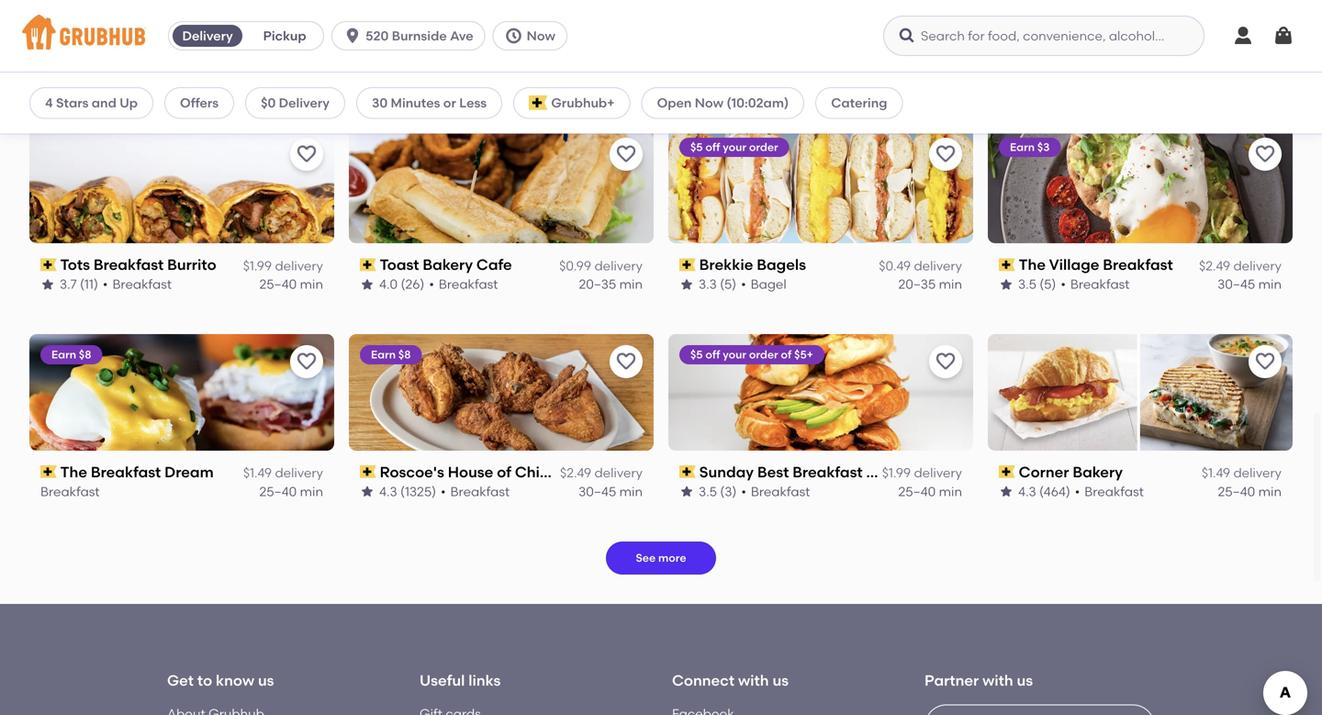 Task type: vqa. For each thing, say whether or not it's contained in the screenshot.


Task type: describe. For each thing, give the bounding box(es) containing it.
$1.49 for corner bakery
[[1202, 465, 1230, 481]]

$0.49
[[879, 258, 911, 273]]

breakfast down toast bakery cafe at top left
[[439, 276, 498, 292]]

• for the village breakfast
[[1061, 276, 1066, 292]]

star icon image for sunday best breakfast sandwiches
[[679, 484, 694, 499]]

30–45 min for the village breakfast
[[1218, 276, 1282, 292]]

foodlab cafe & marketplace
[[380, 48, 594, 66]]

see
[[636, 551, 656, 564]]

(709)
[[720, 69, 751, 85]]

corner bakery logo image
[[988, 334, 1293, 451]]

best
[[757, 463, 789, 481]]

subscription pass image for the breakfast dream
[[40, 466, 57, 479]]

0 vertical spatial 30–45
[[898, 69, 936, 85]]

delivery for blue daisy melrose
[[1233, 50, 1282, 66]]

sunday best breakfast sandwiches
[[699, 463, 954, 481]]

$2.49 delivery for (709)
[[880, 50, 962, 66]]

4 stars and up
[[45, 95, 138, 111]]

3.5 (5)
[[1018, 276, 1056, 292]]

min for the village breakfast
[[1258, 276, 1282, 292]]

village
[[1049, 256, 1099, 274]]

$2.49 for 4.8 (709)
[[880, 50, 911, 66]]

star icon image for toast bakery cafe
[[360, 277, 375, 292]]

(3)
[[720, 484, 737, 499]]

$0.99 delivery for blue daisy melrose
[[1198, 50, 1282, 66]]

burnside
[[392, 28, 447, 44]]

25–40 for tots breakfast burrito
[[259, 276, 297, 292]]

earn $8 for the
[[51, 348, 91, 361]]

3.7 (11)
[[60, 276, 98, 292]]

brekkie
[[699, 256, 753, 274]]

$1.99 for burrito
[[243, 258, 272, 273]]

25–40 for blue daisy melrose
[[1218, 69, 1255, 85]]

min for corner bakery
[[1258, 484, 1282, 499]]

3.3 (5)
[[699, 276, 736, 292]]

4.8 for beverly
[[699, 69, 717, 85]]

minutes
[[391, 95, 440, 111]]

• breakfast for tots breakfast burrito
[[103, 276, 172, 292]]

sunday best breakfast sandwiches logo image
[[668, 334, 973, 451]]

beverly
[[699, 48, 752, 66]]

stars
[[56, 95, 89, 111]]

and
[[92, 95, 116, 111]]

roscoe's house of chicken & waffles
[[380, 463, 648, 481]]

save this restaurant image for the breakfast dream
[[296, 351, 318, 373]]

520 burnside ave button
[[332, 21, 493, 50]]

0 vertical spatial cafe
[[448, 48, 483, 66]]

$2.49 for 3.5 (5)
[[1199, 258, 1230, 273]]

• breakfast down hills
[[755, 69, 824, 85]]

• for roscoe's house of chicken & waffles
[[441, 484, 446, 499]]

urth caffe
[[60, 48, 136, 66]]

1 vertical spatial cafe
[[476, 256, 512, 274]]

open
[[657, 95, 692, 111]]

(10:02am)
[[727, 95, 789, 111]]

3.3
[[699, 276, 717, 292]]

subscription pass image for roscoe's house of chicken & waffles
[[360, 466, 376, 479]]

star icon image for the village breakfast
[[999, 277, 1014, 292]]

30–45 min for roscoe's house of chicken & waffles
[[579, 484, 643, 499]]

toast bakery cafe logo image
[[349, 127, 654, 243]]

$1.99 delivery for tots breakfast burrito
[[243, 258, 323, 273]]

see more
[[636, 551, 686, 564]]

house
[[448, 463, 493, 481]]

• for sunday best breakfast sandwiches
[[741, 484, 746, 499]]

subscription pass image for corner bakery
[[999, 466, 1015, 479]]

• breakfast for roscoe's house of chicken & waffles
[[441, 484, 510, 499]]

the breakfast dream logo image
[[29, 334, 334, 451]]

4.0 (26)
[[379, 276, 424, 292]]

hills
[[756, 48, 786, 66]]

order for bagels
[[749, 140, 778, 154]]

(779)
[[80, 69, 110, 85]]

25–40 for corner bakery
[[1218, 484, 1255, 499]]

25–40 min for the breakfast dream
[[259, 484, 323, 499]]

earn for the village breakfast
[[1010, 140, 1035, 154]]

now button
[[493, 21, 575, 50]]

4.3 (464)
[[1018, 484, 1070, 499]]

35–50 min
[[259, 69, 323, 85]]

• for corner bakery
[[1075, 484, 1080, 499]]

• bagel
[[741, 276, 787, 292]]

save this restaurant image for the village breakfast
[[1254, 143, 1276, 165]]

your for sunday
[[723, 348, 746, 361]]

(11)
[[80, 276, 98, 292]]

3.9 (12)
[[1018, 69, 1060, 85]]

delivery for tots breakfast burrito
[[275, 258, 323, 273]]

3.9
[[1018, 69, 1036, 85]]

less
[[459, 95, 487, 111]]

$8 for the
[[79, 348, 91, 361]]

your for brekkie
[[723, 140, 746, 154]]

breakfast up up
[[124, 69, 183, 85]]

partner
[[925, 671, 979, 689]]

now inside button
[[527, 28, 555, 44]]

$3
[[1037, 140, 1050, 154]]

520
[[366, 28, 389, 44]]

30–45 for the village breakfast
[[1218, 276, 1255, 292]]

4.8 (709)
[[699, 69, 751, 85]]

toast bakery cafe
[[380, 256, 512, 274]]

(1325)
[[400, 484, 436, 499]]

• down the beverly hills bagel
[[755, 69, 760, 85]]

foodlab
[[380, 48, 444, 66]]

useful
[[420, 671, 465, 689]]

earn for the breakfast dream
[[51, 348, 76, 361]]

20–35 for toast bakery cafe
[[579, 276, 616, 292]]

3.5 for sunday best breakfast sandwiches
[[699, 484, 717, 499]]

3.7
[[60, 276, 77, 292]]

25–40 for the breakfast dream
[[259, 484, 297, 499]]

blue
[[1019, 48, 1050, 66]]

(464)
[[1039, 484, 1070, 499]]

corner bakery
[[1019, 463, 1123, 481]]

pickup
[[263, 28, 306, 44]]

4
[[45, 95, 53, 111]]

520 burnside ave
[[366, 28, 473, 44]]

get
[[167, 671, 194, 689]]

links
[[468, 671, 501, 689]]

20–35 for brekkie bagels
[[898, 276, 936, 292]]

daisy
[[1054, 48, 1094, 66]]

$0.99 for blue daisy melrose
[[1198, 50, 1230, 66]]

main navigation navigation
[[0, 0, 1322, 73]]

the for the village breakfast
[[1019, 256, 1046, 274]]

$2.49 delivery for (5)
[[1199, 258, 1282, 273]]

min for toast bakery cafe
[[619, 276, 643, 292]]

$0.99 delivery for toast bakery cafe
[[559, 258, 643, 273]]

delivery for the village breakfast
[[1233, 258, 1282, 273]]

earn $3
[[1010, 140, 1050, 154]]

4.3 for corner bakery
[[1018, 484, 1036, 499]]

brekkie bagels
[[699, 256, 806, 274]]

(128)
[[400, 69, 429, 85]]

grubhub+
[[551, 95, 615, 111]]

ave
[[450, 28, 473, 44]]

earn for roscoe's house of chicken & waffles
[[371, 348, 396, 361]]

• for tots breakfast burrito
[[103, 276, 108, 292]]

melrose
[[1097, 48, 1154, 66]]

$1.49 delivery for corner bakery
[[1202, 465, 1282, 481]]

min for blue daisy melrose
[[1258, 69, 1282, 85]]

delivery inside button
[[182, 28, 233, 44]]

grubhub plus flag logo image
[[529, 96, 548, 110]]

breakfast down corner bakery
[[1085, 484, 1144, 499]]

connect
[[672, 671, 735, 689]]

breakfast down best at the bottom of page
[[751, 484, 810, 499]]

with for partner
[[982, 671, 1013, 689]]

delivery for toast bakery cafe
[[594, 258, 643, 273]]

$1.49 delivery for the breakfast dream
[[243, 465, 323, 481]]

star icon image for corner bakery
[[999, 484, 1014, 499]]

$5 off your order
[[690, 140, 778, 154]]

30–45 for roscoe's house of chicken & waffles
[[579, 484, 616, 499]]

roscoe's house of chicken & waffles logo image
[[349, 334, 654, 451]]

breakfast up (11) at the left of the page
[[93, 256, 164, 274]]

0 horizontal spatial bagel
[[751, 276, 787, 292]]

bagels
[[757, 256, 806, 274]]

subscription pass image for brekkie bagels
[[679, 258, 696, 271]]

up
[[120, 95, 138, 111]]

1 vertical spatial of
[[497, 463, 511, 481]]

the village breakfast
[[1019, 256, 1173, 274]]

0 horizontal spatial &
[[487, 48, 498, 66]]

min for roscoe's house of chicken & waffles
[[619, 484, 643, 499]]

the for the breakfast dream
[[60, 463, 87, 481]]

star icon image for tots breakfast burrito
[[40, 277, 55, 292]]

breakfast down hills
[[765, 69, 824, 85]]

• breakfast for toast bakery cafe
[[429, 276, 498, 292]]

star icon image up open
[[679, 70, 694, 84]]

with for connect
[[738, 671, 769, 689]]

marketplace
[[502, 48, 594, 66]]

• breakfast for sunday best breakfast sandwiches
[[741, 484, 810, 499]]

delivery button
[[169, 21, 246, 50]]

(12)
[[1039, 69, 1060, 85]]

• breakfast up less at the left top of the page
[[434, 69, 502, 85]]



Task type: locate. For each thing, give the bounding box(es) containing it.
• breakfast down blue daisy melrose
[[1064, 69, 1133, 85]]

35–50
[[259, 69, 297, 85]]

breakfast down the 'tots breakfast burrito'
[[112, 276, 172, 292]]

or
[[443, 95, 456, 111]]

4.8 down beverly at top right
[[699, 69, 717, 85]]

$0.99 delivery
[[559, 50, 643, 66], [1198, 50, 1282, 66], [559, 258, 643, 273]]

$8 for roscoe's
[[398, 348, 411, 361]]

2 $1.49 from the left
[[1202, 465, 1230, 481]]

1 horizontal spatial delivery
[[279, 95, 330, 111]]

connect with us
[[672, 671, 789, 689]]

4.8 (128)
[[379, 69, 429, 85]]

$5+
[[794, 348, 813, 361]]

2 with from the left
[[982, 671, 1013, 689]]

4.8 for foodlab
[[379, 69, 397, 85]]

0 horizontal spatial us
[[258, 671, 274, 689]]

$0.99
[[559, 50, 591, 66], [1198, 50, 1230, 66], [559, 258, 591, 273]]

star icon image left 4.3 (1325)
[[360, 484, 375, 499]]

star icon image left "3.9" on the right of the page
[[999, 70, 1014, 84]]

1 20–35 min from the left
[[579, 276, 643, 292]]

delivery up offers at the left
[[182, 28, 233, 44]]

cafe down ave
[[448, 48, 483, 66]]

cafe
[[448, 48, 483, 66], [476, 256, 512, 274]]

0 horizontal spatial delivery
[[182, 28, 233, 44]]

bakery right corner
[[1073, 463, 1123, 481]]

2 horizontal spatial earn
[[1010, 140, 1035, 154]]

4.3 left (1325)
[[379, 484, 397, 499]]

2 off from the top
[[705, 348, 720, 361]]

min for tots breakfast burrito
[[300, 276, 323, 292]]

save this restaurant image
[[1254, 143, 1276, 165], [296, 351, 318, 373]]

off for brekkie bagels
[[705, 140, 720, 154]]

dream
[[164, 463, 214, 481]]

0 horizontal spatial 20–35 min
[[579, 276, 643, 292]]

20–35 min for brekkie bagels
[[898, 276, 962, 292]]

25–40 min for corner bakery
[[1218, 484, 1282, 499]]

1 vertical spatial bakery
[[1073, 463, 1123, 481]]

• breakfast down the village breakfast
[[1061, 276, 1130, 292]]

1 horizontal spatial bakery
[[1073, 463, 1123, 481]]

breakfast down the breakfast dream
[[40, 484, 100, 499]]

$1.99 for breakfast
[[882, 465, 911, 481]]

•
[[114, 69, 119, 85], [434, 69, 439, 85], [755, 69, 760, 85], [1064, 69, 1069, 85], [103, 276, 108, 292], [429, 276, 434, 292], [741, 276, 746, 292], [1061, 276, 1066, 292], [441, 484, 446, 499], [741, 484, 746, 499], [1075, 484, 1080, 499]]

0 horizontal spatial with
[[738, 671, 769, 689]]

1 horizontal spatial $1.49
[[1202, 465, 1230, 481]]

bakery for toast
[[423, 256, 473, 274]]

the village breakfast logo image
[[988, 127, 1293, 243]]

1 off from the top
[[705, 140, 720, 154]]

1 vertical spatial off
[[705, 348, 720, 361]]

$5 off your order of $5+
[[690, 348, 813, 361]]

svg image inside 520 burnside ave button
[[343, 27, 362, 45]]

0 horizontal spatial $1.49 delivery
[[243, 465, 323, 481]]

breakfast down blue daisy melrose
[[1074, 69, 1133, 85]]

earn $8 down "4.0"
[[371, 348, 411, 361]]

• right (128)
[[434, 69, 439, 85]]

0 vertical spatial 3.5
[[1018, 276, 1036, 292]]

0 vertical spatial delivery
[[182, 28, 233, 44]]

0 vertical spatial $1.99
[[243, 258, 272, 273]]

bakery for corner
[[1073, 463, 1123, 481]]

min for the breakfast dream
[[300, 484, 323, 499]]

0 vertical spatial bagel
[[790, 48, 832, 66]]

1 (5) from the left
[[720, 276, 736, 292]]

1 horizontal spatial of
[[781, 348, 792, 361]]

know
[[216, 671, 254, 689]]

$5
[[690, 140, 703, 154], [690, 348, 703, 361]]

subscription pass image left the breakfast dream
[[40, 466, 57, 479]]

tots breakfast burrito logo image
[[29, 127, 334, 243]]

breakfast down the village breakfast
[[1070, 276, 1130, 292]]

0 vertical spatial now
[[527, 28, 555, 44]]

0 vertical spatial off
[[705, 140, 720, 154]]

bagel right hills
[[790, 48, 832, 66]]

0 horizontal spatial 4.8
[[379, 69, 397, 85]]

subscription pass image
[[679, 258, 696, 271], [999, 258, 1015, 271], [40, 466, 57, 479]]

2 vertical spatial 30–45
[[579, 484, 616, 499]]

of
[[781, 348, 792, 361], [497, 463, 511, 481]]

(26)
[[401, 276, 424, 292]]

1 $1.49 from the left
[[243, 465, 272, 481]]

4.3 (1325)
[[379, 484, 436, 499]]

us right partner
[[1017, 671, 1033, 689]]

earn $8 down 3.7
[[51, 348, 91, 361]]

4.0
[[379, 276, 398, 292]]

star icon image left 3.7
[[40, 277, 55, 292]]

3 us from the left
[[1017, 671, 1033, 689]]

delivery down 35–50 min
[[279, 95, 330, 111]]

subscription pass image left corner
[[999, 466, 1015, 479]]

breakfast down "foodlab cafe & marketplace"
[[443, 69, 502, 85]]

1 $8 from the left
[[79, 348, 91, 361]]

0 vertical spatial save this restaurant image
[[1254, 143, 1276, 165]]

us for partner with us
[[1017, 671, 1033, 689]]

min for sunday best breakfast sandwiches
[[939, 484, 962, 499]]

0 horizontal spatial 20–35
[[579, 276, 616, 292]]

25–40 min for blue daisy melrose
[[1218, 69, 1282, 85]]

1 horizontal spatial 20–35
[[898, 276, 936, 292]]

1 vertical spatial $5
[[690, 348, 703, 361]]

delivery for brekkie bagels
[[914, 258, 962, 273]]

1 vertical spatial the
[[60, 463, 87, 481]]

partner with us
[[925, 671, 1033, 689]]

3.5
[[1018, 276, 1036, 292], [699, 484, 717, 499]]

min for brekkie bagels
[[939, 276, 962, 292]]

• breakfast for corner bakery
[[1075, 484, 1144, 499]]

2 4.3 from the left
[[1018, 484, 1036, 499]]

subscription pass image for tots breakfast burrito
[[40, 258, 57, 271]]

• right (11) at the left of the page
[[103, 276, 108, 292]]

2 horizontal spatial 30–45
[[1218, 276, 1255, 292]]

order down (10:02am)
[[749, 140, 778, 154]]

1 your from the top
[[723, 140, 746, 154]]

chicken
[[515, 463, 574, 481]]

subscription pass image for the village breakfast
[[999, 258, 1015, 271]]

burrito
[[167, 256, 216, 274]]

2 20–35 from the left
[[898, 276, 936, 292]]

the breakfast dream
[[60, 463, 214, 481]]

$2.49 delivery for (779)
[[241, 50, 323, 66]]

1 horizontal spatial earn $8
[[371, 348, 411, 361]]

25–40
[[579, 69, 616, 85], [1218, 69, 1255, 85], [259, 276, 297, 292], [259, 484, 297, 499], [898, 484, 936, 499], [1218, 484, 1255, 499]]

catering
[[831, 95, 887, 111]]

$0 delivery
[[261, 95, 330, 111]]

$1.49 delivery
[[243, 465, 323, 481], [1202, 465, 1282, 481]]

Search for food, convenience, alcohol... search field
[[883, 16, 1205, 56]]

2 (5) from the left
[[1040, 276, 1056, 292]]

toast
[[380, 256, 419, 274]]

star icon image left 4.3 (464)
[[999, 484, 1014, 499]]

earn $8 for roscoe's
[[371, 348, 411, 361]]

1 4.3 from the left
[[379, 484, 397, 499]]

order for best
[[749, 348, 778, 361]]

• breakfast
[[114, 69, 183, 85], [434, 69, 502, 85], [755, 69, 824, 85], [1064, 69, 1133, 85], [103, 276, 172, 292], [429, 276, 498, 292], [1061, 276, 1130, 292], [441, 484, 510, 499], [741, 484, 810, 499], [1075, 484, 1144, 499]]

star icon image left "4.0"
[[360, 277, 375, 292]]

1 order from the top
[[749, 140, 778, 154]]

earn down "4.0"
[[371, 348, 396, 361]]

1 horizontal spatial $8
[[398, 348, 411, 361]]

1 vertical spatial 30–45
[[1218, 276, 1255, 292]]

1 horizontal spatial save this restaurant image
[[1254, 143, 1276, 165]]

2 horizontal spatial 30–45 min
[[1218, 276, 1282, 292]]

4.3
[[379, 484, 397, 499], [1018, 484, 1036, 499]]

$2.49 delivery for (1325)
[[560, 465, 643, 481]]

useful links
[[420, 671, 501, 689]]

• breakfast up up
[[114, 69, 183, 85]]

4.3 down corner
[[1018, 484, 1036, 499]]

1 horizontal spatial us
[[773, 671, 789, 689]]

beverly hills bagel
[[699, 48, 832, 66]]

now up marketplace
[[527, 28, 555, 44]]

bagel down bagels
[[751, 276, 787, 292]]

corner
[[1019, 463, 1069, 481]]

sunday
[[699, 463, 754, 481]]

$5 for brekkie
[[690, 140, 703, 154]]

breakfast
[[124, 69, 183, 85], [443, 69, 502, 85], [765, 69, 824, 85], [1074, 69, 1133, 85], [93, 256, 164, 274], [1103, 256, 1173, 274], [112, 276, 172, 292], [439, 276, 498, 292], [1070, 276, 1130, 292], [91, 463, 161, 481], [792, 463, 863, 481], [40, 484, 100, 499], [450, 484, 510, 499], [751, 484, 810, 499], [1085, 484, 1144, 499]]

1 horizontal spatial $1.49 delivery
[[1202, 465, 1282, 481]]

subscription pass image
[[999, 51, 1015, 64], [40, 258, 57, 271], [360, 258, 376, 271], [360, 466, 376, 479], [679, 466, 696, 479], [999, 466, 1015, 479]]

brekkie bagels logo image
[[668, 127, 973, 243]]

us
[[258, 671, 274, 689], [773, 671, 789, 689], [1017, 671, 1033, 689]]

0 vertical spatial of
[[781, 348, 792, 361]]

30
[[372, 95, 388, 111]]

• right the (3)
[[741, 484, 746, 499]]

• for toast bakery cafe
[[429, 276, 434, 292]]

0 horizontal spatial 3.5
[[699, 484, 717, 499]]

& left waffles
[[578, 463, 589, 481]]

breakfast down house
[[450, 484, 510, 499]]

off down open now (10:02am) in the top of the page
[[705, 140, 720, 154]]

1 horizontal spatial $1.99
[[882, 465, 911, 481]]

save this restaurant image
[[296, 143, 318, 165], [615, 143, 637, 165], [935, 143, 957, 165], [615, 351, 637, 373], [935, 351, 957, 373], [1254, 351, 1276, 373]]

off for sunday best breakfast sandwiches
[[705, 348, 720, 361]]

off
[[705, 140, 720, 154], [705, 348, 720, 361]]

2 horizontal spatial subscription pass image
[[999, 258, 1015, 271]]

star icon image for roscoe's house of chicken & waffles
[[360, 484, 375, 499]]

2 earn $8 from the left
[[371, 348, 411, 361]]

0 horizontal spatial subscription pass image
[[40, 466, 57, 479]]

0 vertical spatial your
[[723, 140, 746, 154]]

1 horizontal spatial bagel
[[790, 48, 832, 66]]

1 vertical spatial your
[[723, 348, 746, 361]]

• breakfast down house
[[441, 484, 510, 499]]

$0.49 delivery
[[879, 258, 962, 273]]

1 vertical spatial &
[[578, 463, 589, 481]]

1 horizontal spatial 3.5
[[1018, 276, 1036, 292]]

1 horizontal spatial earn
[[371, 348, 396, 361]]

3.5 for the village breakfast
[[1018, 276, 1036, 292]]

us right connect
[[773, 671, 789, 689]]

the
[[1019, 256, 1046, 274], [60, 463, 87, 481]]

caffe
[[95, 48, 136, 66]]

1 vertical spatial now
[[695, 95, 724, 111]]

tots breakfast burrito
[[60, 256, 216, 274]]

2 4.8 from the left
[[699, 69, 717, 85]]

star icon image for blue daisy melrose
[[999, 70, 1014, 84]]

1 $1.49 delivery from the left
[[243, 465, 323, 481]]

& left marketplace
[[487, 48, 498, 66]]

1 horizontal spatial subscription pass image
[[679, 258, 696, 271]]

1 with from the left
[[738, 671, 769, 689]]

1 horizontal spatial 30–45 min
[[898, 69, 962, 85]]

with right connect
[[738, 671, 769, 689]]

2 $1.49 delivery from the left
[[1202, 465, 1282, 481]]

0 horizontal spatial $1.99 delivery
[[243, 258, 323, 273]]

$0.99 for toast bakery cafe
[[559, 258, 591, 273]]

$1.99
[[243, 258, 272, 273], [882, 465, 911, 481]]

2 $5 from the top
[[690, 348, 703, 361]]

0 horizontal spatial now
[[527, 28, 555, 44]]

1 vertical spatial order
[[749, 348, 778, 361]]

delivery for the breakfast dream
[[275, 465, 323, 481]]

svg image inside now button
[[505, 27, 523, 45]]

0 horizontal spatial 30–45
[[579, 484, 616, 499]]

1 horizontal spatial 4.8
[[699, 69, 717, 85]]

delivery for roscoe's house of chicken & waffles
[[594, 465, 643, 481]]

• right (26)
[[429, 276, 434, 292]]

1 vertical spatial $1.99
[[882, 465, 911, 481]]

1 vertical spatial delivery
[[279, 95, 330, 111]]

20–35
[[579, 276, 616, 292], [898, 276, 936, 292]]

2 $8 from the left
[[398, 348, 411, 361]]

$2.49 for 4.9 (779)
[[241, 50, 272, 66]]

0 horizontal spatial (5)
[[720, 276, 736, 292]]

0 horizontal spatial 30–45 min
[[579, 484, 643, 499]]

us right know
[[258, 671, 274, 689]]

1 vertical spatial $1.99 delivery
[[882, 465, 962, 481]]

star icon image
[[40, 70, 55, 84], [360, 70, 375, 84], [679, 70, 694, 84], [999, 70, 1014, 84], [40, 277, 55, 292], [360, 277, 375, 292], [679, 277, 694, 292], [999, 277, 1014, 292], [360, 484, 375, 499], [679, 484, 694, 499], [999, 484, 1014, 499]]

$5 for sunday
[[690, 348, 703, 361]]

open now (10:02am)
[[657, 95, 789, 111]]

subscription pass image left roscoe's at left bottom
[[360, 466, 376, 479]]

4.9 (779)
[[60, 69, 110, 85]]

your left $5+
[[723, 348, 746, 361]]

• down village
[[1061, 276, 1066, 292]]

1 horizontal spatial 4.3
[[1018, 484, 1036, 499]]

• for blue daisy melrose
[[1064, 69, 1069, 85]]

now
[[527, 28, 555, 44], [695, 95, 724, 111]]

(5) for the
[[1040, 276, 1056, 292]]

4.3 for roscoe's house of chicken & waffles
[[379, 484, 397, 499]]

4.9
[[60, 69, 77, 85]]

1 20–35 from the left
[[579, 276, 616, 292]]

your down open now (10:02am) in the top of the page
[[723, 140, 746, 154]]

more
[[658, 551, 686, 564]]

with right partner
[[982, 671, 1013, 689]]

1 horizontal spatial with
[[982, 671, 1013, 689]]

1 us from the left
[[258, 671, 274, 689]]

subscription pass image left toast
[[360, 258, 376, 271]]

earn $8
[[51, 348, 91, 361], [371, 348, 411, 361]]

0 horizontal spatial $1.49
[[243, 465, 272, 481]]

0 horizontal spatial save this restaurant image
[[296, 351, 318, 373]]

0 vertical spatial &
[[487, 48, 498, 66]]

1 vertical spatial 3.5
[[699, 484, 717, 499]]

4.8 left (128)
[[379, 69, 397, 85]]

pickup button
[[246, 21, 323, 50]]

star icon image left the '3.5 (5)' at right
[[999, 277, 1014, 292]]

subscription pass image left village
[[999, 258, 1015, 271]]

0 horizontal spatial $8
[[79, 348, 91, 361]]

delivery for sunday best breakfast sandwiches
[[914, 465, 962, 481]]

2 horizontal spatial us
[[1017, 671, 1033, 689]]

• right (12)
[[1064, 69, 1069, 85]]

• breakfast down the 'tots breakfast burrito'
[[103, 276, 172, 292]]

off down 3.3 (5)
[[705, 348, 720, 361]]

1 horizontal spatial 30–45
[[898, 69, 936, 85]]

delivery for corner bakery
[[1233, 465, 1282, 481]]

25–40 min for tots breakfast burrito
[[259, 276, 323, 292]]

0 vertical spatial 30–45 min
[[898, 69, 962, 85]]

0 vertical spatial the
[[1019, 256, 1046, 274]]

sandwiches
[[866, 463, 954, 481]]

see more button
[[606, 542, 716, 575]]

0 horizontal spatial earn
[[51, 348, 76, 361]]

of right house
[[497, 463, 511, 481]]

1 horizontal spatial now
[[695, 95, 724, 111]]

2 vertical spatial 30–45 min
[[579, 484, 643, 499]]

subscription pass image left brekkie
[[679, 258, 696, 271]]

1 vertical spatial 30–45 min
[[1218, 276, 1282, 292]]

(5) for brekkie
[[720, 276, 736, 292]]

$2.49 delivery
[[241, 50, 323, 66], [880, 50, 962, 66], [1199, 258, 1282, 273], [560, 465, 643, 481]]

star icon image up 30
[[360, 70, 375, 84]]

$2.49 for 4.3 (1325)
[[560, 465, 591, 481]]

0 vertical spatial $1.99 delivery
[[243, 258, 323, 273]]

• breakfast down corner bakery
[[1075, 484, 1144, 499]]

• down caffe
[[114, 69, 119, 85]]

earn
[[1010, 140, 1035, 154], [51, 348, 76, 361], [371, 348, 396, 361]]

0 vertical spatial order
[[749, 140, 778, 154]]

1 earn $8 from the left
[[51, 348, 91, 361]]

• breakfast for the village breakfast
[[1061, 276, 1130, 292]]

$1.99 delivery for sunday best breakfast sandwiches
[[882, 465, 962, 481]]

1 horizontal spatial 20–35 min
[[898, 276, 962, 292]]

subscription pass image for sunday best breakfast sandwiches
[[679, 466, 696, 479]]

1 horizontal spatial (5)
[[1040, 276, 1056, 292]]

$8 down (11) at the left of the page
[[79, 348, 91, 361]]

0 horizontal spatial earn $8
[[51, 348, 91, 361]]

3.5 down the village breakfast
[[1018, 276, 1036, 292]]

• breakfast down best at the bottom of page
[[741, 484, 810, 499]]

• breakfast for blue daisy melrose
[[1064, 69, 1133, 85]]

blue daisy melrose
[[1019, 48, 1154, 66]]

25–40 for sunday best breakfast sandwiches
[[898, 484, 936, 499]]

delivery
[[182, 28, 233, 44], [279, 95, 330, 111]]

your
[[723, 140, 746, 154], [723, 348, 746, 361]]

$8 down "4.0 (26)"
[[398, 348, 411, 361]]

30–45
[[898, 69, 936, 85], [1218, 276, 1255, 292], [579, 484, 616, 499]]

cafe down toast bakery cafe logo on the top left of the page
[[476, 256, 512, 274]]

svg image
[[1232, 25, 1254, 47], [1272, 25, 1295, 47], [343, 27, 362, 45], [505, 27, 523, 45], [898, 27, 916, 45]]

20–35 min for toast bakery cafe
[[579, 276, 643, 292]]

$5 down 3.3
[[690, 348, 703, 361]]

bakery
[[423, 256, 473, 274], [1073, 463, 1123, 481]]

25–40 min
[[579, 69, 643, 85], [1218, 69, 1282, 85], [259, 276, 323, 292], [259, 484, 323, 499], [898, 484, 962, 499], [1218, 484, 1282, 499]]

• right (1325)
[[441, 484, 446, 499]]

• for brekkie bagels
[[741, 276, 746, 292]]

$2.49
[[241, 50, 272, 66], [880, 50, 911, 66], [1199, 258, 1230, 273], [560, 465, 591, 481]]

0 horizontal spatial the
[[60, 463, 87, 481]]

subscription pass image left the blue
[[999, 51, 1015, 64]]

waffles
[[593, 463, 648, 481]]

• down brekkie bagels at the top right
[[741, 276, 746, 292]]

star icon image left 3.3
[[679, 277, 694, 292]]

breakfast left the dream
[[91, 463, 161, 481]]

0 vertical spatial $5
[[690, 140, 703, 154]]

bakery up (26)
[[423, 256, 473, 274]]

0 vertical spatial bakery
[[423, 256, 473, 274]]

earn down 3.7
[[51, 348, 76, 361]]

(5) down brekkie
[[720, 276, 736, 292]]

subscription pass image left sunday
[[679, 466, 696, 479]]

2 20–35 min from the left
[[898, 276, 962, 292]]

delivery
[[275, 50, 323, 66], [594, 50, 643, 66], [914, 50, 962, 66], [1233, 50, 1282, 66], [275, 258, 323, 273], [594, 258, 643, 273], [914, 258, 962, 273], [1233, 258, 1282, 273], [275, 465, 323, 481], [594, 465, 643, 481], [914, 465, 962, 481], [1233, 465, 1282, 481]]

0 horizontal spatial 4.3
[[379, 484, 397, 499]]

us for connect with us
[[773, 671, 789, 689]]

subscription pass image for toast bakery cafe
[[360, 258, 376, 271]]

0 horizontal spatial bakery
[[423, 256, 473, 274]]

3.5 (3)
[[699, 484, 737, 499]]

earn left $3
[[1010, 140, 1035, 154]]

star icon image left 3.5 (3)
[[679, 484, 694, 499]]

2 us from the left
[[773, 671, 789, 689]]

(5) down village
[[1040, 276, 1056, 292]]

to
[[197, 671, 212, 689]]

2 your from the top
[[723, 348, 746, 361]]

1 vertical spatial bagel
[[751, 276, 787, 292]]

0 horizontal spatial of
[[497, 463, 511, 481]]

1 vertical spatial save this restaurant image
[[296, 351, 318, 373]]

breakfast right best at the bottom of page
[[792, 463, 863, 481]]

star icon image left 4.9
[[40, 70, 55, 84]]

now down 4.8 (709)
[[695, 95, 724, 111]]

4.8
[[379, 69, 397, 85], [699, 69, 717, 85]]

$5 down open
[[690, 140, 703, 154]]

1 horizontal spatial &
[[578, 463, 589, 481]]

1 horizontal spatial $1.99 delivery
[[882, 465, 962, 481]]

2 order from the top
[[749, 348, 778, 361]]

3.5 left the (3)
[[699, 484, 717, 499]]

• down corner bakery
[[1075, 484, 1080, 499]]

25–40 min for sunday best breakfast sandwiches
[[898, 484, 962, 499]]

1 horizontal spatial the
[[1019, 256, 1046, 274]]

get to know us
[[167, 671, 274, 689]]

subscription pass image left "tots"
[[40, 258, 57, 271]]

1 4.8 from the left
[[379, 69, 397, 85]]

star icon image for brekkie bagels
[[679, 277, 694, 292]]

subscription pass image for blue daisy melrose
[[999, 51, 1015, 64]]

0 horizontal spatial $1.99
[[243, 258, 272, 273]]

breakfast right village
[[1103, 256, 1173, 274]]

offers
[[180, 95, 219, 111]]

order left $5+
[[749, 348, 778, 361]]

1 $5 from the top
[[690, 140, 703, 154]]

of left $5+
[[781, 348, 792, 361]]

• breakfast down toast bakery cafe at top left
[[429, 276, 498, 292]]



